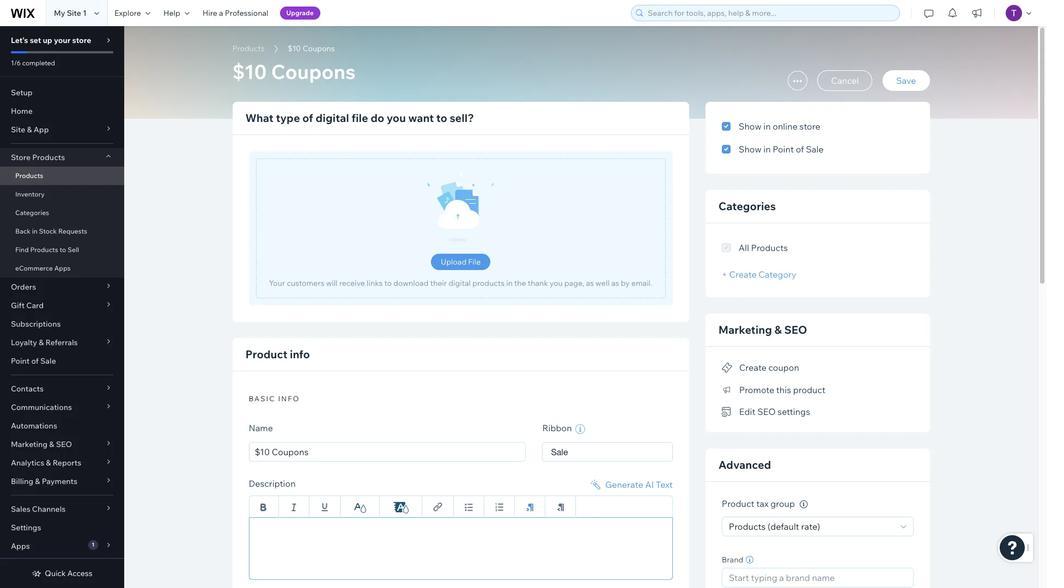 Task type: vqa. For each thing, say whether or not it's contained in the screenshot.
WHAT TYPE OF DIGITAL FILE DO YOU WANT TO SELL?
yes



Task type: describe. For each thing, give the bounding box(es) containing it.
sales
[[11, 505, 30, 514]]

site & app button
[[0, 120, 124, 139]]

products (default rate)
[[729, 521, 820, 532]]

Start typing a brand name field
[[726, 569, 910, 587]]

file
[[468, 257, 481, 267]]

product
[[793, 385, 826, 395]]

my site 1
[[54, 8, 87, 18]]

edit seo settings
[[739, 407, 810, 417]]

the
[[514, 278, 526, 288]]

access
[[67, 569, 92, 579]]

products up ecommerce apps
[[30, 246, 58, 254]]

find
[[15, 246, 29, 254]]

1 as from the left
[[586, 278, 594, 288]]

& for analytics & reports popup button
[[46, 458, 51, 468]]

your
[[54, 35, 70, 45]]

2 as from the left
[[611, 278, 619, 288]]

home link
[[0, 102, 124, 120]]

your
[[269, 278, 285, 288]]

+
[[722, 269, 727, 280]]

setup
[[11, 88, 33, 98]]

inventory link
[[0, 185, 124, 204]]

category
[[759, 269, 796, 280]]

product for product info
[[245, 348, 287, 361]]

point of sale
[[11, 356, 56, 366]]

gift
[[11, 301, 25, 311]]

0 horizontal spatial digital
[[316, 111, 349, 125]]

marketing & seo inside $10 coupons form
[[719, 323, 807, 337]]

1 inside sidebar 'element'
[[92, 542, 94, 549]]

receive
[[339, 278, 365, 288]]

online
[[773, 121, 798, 132]]

gift card
[[11, 301, 44, 311]]

text
[[656, 480, 673, 490]]

0 horizontal spatial apps
[[11, 542, 30, 551]]

create inside create coupon button
[[739, 362, 767, 373]]

site & app
[[11, 125, 49, 135]]

store
[[11, 153, 31, 162]]

promote this product button
[[722, 382, 826, 398]]

billing & payments
[[11, 477, 77, 487]]

Search for tools, apps, help & more... field
[[645, 5, 896, 21]]

$10 coupons form
[[124, 26, 1046, 588]]

1 horizontal spatial of
[[302, 111, 313, 125]]

seo settings image
[[722, 408, 733, 417]]

automations link
[[0, 417, 124, 435]]

quick access
[[45, 569, 92, 579]]

categories inside categories link
[[15, 209, 49, 217]]

0 horizontal spatial products link
[[0, 167, 124, 185]]

communications
[[11, 403, 72, 412]]

info tooltip image
[[800, 501, 808, 509]]

orders
[[11, 282, 36, 292]]

reports
[[53, 458, 81, 468]]

0 vertical spatial create
[[729, 269, 757, 280]]

2 horizontal spatial seo
[[784, 323, 807, 337]]

all
[[739, 242, 749, 253]]

promote this product
[[739, 385, 826, 395]]

1/6
[[11, 59, 21, 67]]

stock
[[39, 227, 57, 235]]

analytics & reports button
[[0, 454, 124, 472]]

want
[[408, 111, 434, 125]]

email.
[[631, 278, 652, 288]]

will
[[326, 278, 338, 288]]

channels
[[32, 505, 66, 514]]

products
[[472, 278, 505, 288]]

group
[[771, 499, 795, 510]]

advanced
[[719, 458, 771, 472]]

in left the
[[506, 278, 513, 288]]

& for site & app dropdown button
[[27, 125, 32, 135]]

ai
[[645, 480, 654, 490]]

ecommerce apps link
[[0, 259, 124, 278]]

apps inside 'link'
[[54, 264, 71, 272]]

product info
[[245, 348, 310, 361]]

in for stock
[[32, 227, 38, 235]]

basic info
[[249, 395, 300, 403]]

settings link
[[0, 519, 124, 537]]

back in stock requests
[[15, 227, 87, 235]]

2 horizontal spatial to
[[436, 111, 447, 125]]

their
[[430, 278, 447, 288]]

name
[[249, 423, 273, 434]]

setup link
[[0, 83, 124, 102]]

& for marketing & seo popup button
[[49, 440, 54, 450]]

2 vertical spatial to
[[384, 278, 392, 288]]

ribbon
[[542, 423, 574, 434]]

gift card button
[[0, 296, 124, 315]]

0 horizontal spatial you
[[387, 111, 406, 125]]

generate ai text button
[[589, 478, 673, 492]]

seo inside popup button
[[56, 440, 72, 450]]

let's set up your store
[[11, 35, 91, 45]]

find products to sell
[[15, 246, 79, 254]]

1 vertical spatial coupons
[[271, 59, 356, 84]]

quick access button
[[32, 569, 92, 579]]

professional
[[225, 8, 268, 18]]

billing
[[11, 477, 33, 487]]

ecommerce apps
[[15, 264, 71, 272]]

requests
[[58, 227, 87, 235]]

& for loyalty & referrals popup button
[[39, 338, 44, 348]]

by
[[621, 278, 630, 288]]

& inside $10 coupons form
[[775, 323, 782, 337]]

payments
[[42, 477, 77, 487]]

back
[[15, 227, 31, 235]]

point of sale link
[[0, 352, 124, 371]]

billing & payments button
[[0, 472, 124, 491]]

2 horizontal spatial sale
[[806, 144, 824, 155]]

sell
[[68, 246, 79, 254]]

info for basic info
[[278, 395, 300, 403]]

set
[[30, 35, 41, 45]]

hire a professional
[[203, 8, 268, 18]]

promote
[[739, 385, 774, 395]]

edit
[[739, 407, 756, 417]]

seo inside button
[[758, 407, 776, 417]]



Task type: locate. For each thing, give the bounding box(es) containing it.
0 vertical spatial marketing
[[719, 323, 772, 337]]

seo right edit
[[758, 407, 776, 417]]

0 vertical spatial of
[[302, 111, 313, 125]]

point inside sidebar 'element'
[[11, 356, 30, 366]]

0 vertical spatial to
[[436, 111, 447, 125]]

sales channels button
[[0, 500, 124, 519]]

0 horizontal spatial store
[[72, 35, 91, 45]]

store products button
[[0, 148, 124, 167]]

0 vertical spatial sale
[[806, 144, 824, 155]]

products up inventory
[[15, 172, 43, 180]]

& up analytics & reports on the left of the page
[[49, 440, 54, 450]]

1 horizontal spatial sale
[[551, 447, 568, 457]]

1 horizontal spatial site
[[67, 8, 81, 18]]

let's
[[11, 35, 28, 45]]

2 vertical spatial seo
[[56, 440, 72, 450]]

you right do
[[387, 111, 406, 125]]

0 horizontal spatial to
[[60, 246, 66, 254]]

help button
[[157, 0, 196, 26]]

1/6 completed
[[11, 59, 55, 67]]

1 vertical spatial marketing & seo
[[11, 440, 72, 450]]

1 vertical spatial marketing
[[11, 440, 48, 450]]

1 horizontal spatial point
[[773, 144, 794, 155]]

1 vertical spatial you
[[550, 278, 563, 288]]

product up basic
[[245, 348, 287, 361]]

sale down ribbon
[[551, 447, 568, 457]]

in left online
[[764, 121, 771, 132]]

this
[[776, 385, 791, 395]]

sales channels
[[11, 505, 66, 514]]

products link down store products
[[0, 167, 124, 185]]

1 vertical spatial $10 coupons
[[232, 59, 356, 84]]

apps down settings
[[11, 542, 30, 551]]

your customers will receive links to download their digital products in the thank you page, as well as by email.
[[269, 278, 652, 288]]

do
[[371, 111, 384, 125]]

0 vertical spatial $10
[[288, 44, 301, 53]]

upgrade button
[[280, 7, 320, 20]]

of right type
[[302, 111, 313, 125]]

1 vertical spatial to
[[60, 246, 66, 254]]

marketing
[[719, 323, 772, 337], [11, 440, 48, 450]]

seo up coupon
[[784, 323, 807, 337]]

of down the loyalty & referrals
[[31, 356, 39, 366]]

Add a product name text field
[[249, 442, 526, 462]]

show
[[739, 121, 762, 132], [739, 144, 762, 155]]

as left well
[[586, 278, 594, 288]]

in for point
[[764, 144, 771, 155]]

1 vertical spatial info
[[278, 395, 300, 403]]

0 horizontal spatial seo
[[56, 440, 72, 450]]

0 vertical spatial store
[[72, 35, 91, 45]]

1 horizontal spatial as
[[611, 278, 619, 288]]

products right store
[[32, 153, 65, 162]]

0 horizontal spatial marketing & seo
[[11, 440, 72, 450]]

0 vertical spatial info
[[290, 348, 310, 361]]

1 vertical spatial show
[[739, 144, 762, 155]]

tax
[[756, 499, 769, 510]]

loyalty & referrals button
[[0, 333, 124, 352]]

to right links
[[384, 278, 392, 288]]

0 vertical spatial product
[[245, 348, 287, 361]]

of inside point of sale link
[[31, 356, 39, 366]]

digital left the "file"
[[316, 111, 349, 125]]

to
[[436, 111, 447, 125], [60, 246, 66, 254], [384, 278, 392, 288]]

1 horizontal spatial marketing & seo
[[719, 323, 807, 337]]

1 vertical spatial product
[[722, 499, 754, 510]]

contacts button
[[0, 380, 124, 398]]

site down home
[[11, 125, 25, 135]]

products right all
[[751, 242, 788, 253]]

hire a professional link
[[196, 0, 275, 26]]

generate
[[605, 480, 643, 490]]

1 horizontal spatial products link
[[227, 43, 270, 54]]

site right my on the left of the page
[[67, 8, 81, 18]]

& left the app
[[27, 125, 32, 135]]

explore
[[114, 8, 141, 18]]

coupons up type
[[271, 59, 356, 84]]

marketing up analytics
[[11, 440, 48, 450]]

generate ai text
[[605, 480, 673, 490]]

2 horizontal spatial of
[[796, 144, 804, 155]]

inventory
[[15, 190, 45, 198]]

seo down "automations" link
[[56, 440, 72, 450]]

1 vertical spatial site
[[11, 125, 25, 135]]

show down show in online store
[[739, 144, 762, 155]]

1 horizontal spatial seo
[[758, 407, 776, 417]]

1 horizontal spatial apps
[[54, 264, 71, 272]]

store inside $10 coupons form
[[800, 121, 820, 132]]

basic
[[249, 395, 276, 403]]

info for product info
[[290, 348, 310, 361]]

ecommerce
[[15, 264, 53, 272]]

categories link
[[0, 204, 124, 222]]

point inside $10 coupons form
[[773, 144, 794, 155]]

to inside sidebar 'element'
[[60, 246, 66, 254]]

up
[[43, 35, 52, 45]]

& right loyalty
[[39, 338, 44, 348]]

to left sell?
[[436, 111, 447, 125]]

show in point of sale
[[739, 144, 824, 155]]

0 vertical spatial seo
[[784, 323, 807, 337]]

0 horizontal spatial marketing
[[11, 440, 48, 450]]

& left reports
[[46, 458, 51, 468]]

well
[[596, 278, 610, 288]]

marketing & seo
[[719, 323, 807, 337], [11, 440, 72, 450]]

settings
[[11, 523, 41, 533]]

products inside dropdown button
[[32, 153, 65, 162]]

links
[[367, 278, 383, 288]]

apps down "find products to sell" link
[[54, 264, 71, 272]]

coupons down upgrade button
[[303, 44, 335, 53]]

products link inside $10 coupons form
[[227, 43, 270, 54]]

1 vertical spatial $10
[[232, 59, 267, 84]]

marketing inside popup button
[[11, 440, 48, 450]]

subscriptions
[[11, 319, 61, 329]]

1 vertical spatial products link
[[0, 167, 124, 185]]

1 horizontal spatial marketing
[[719, 323, 772, 337]]

1 vertical spatial apps
[[11, 542, 30, 551]]

marketing inside $10 coupons form
[[719, 323, 772, 337]]

products
[[232, 44, 265, 53], [32, 153, 65, 162], [15, 172, 43, 180], [751, 242, 788, 253], [30, 246, 58, 254], [729, 521, 766, 532]]

1 horizontal spatial you
[[550, 278, 563, 288]]

& inside dropdown button
[[27, 125, 32, 135]]

create coupon button
[[722, 360, 799, 376]]

download
[[393, 278, 429, 288]]

create up promote
[[739, 362, 767, 373]]

show left online
[[739, 121, 762, 132]]

0 vertical spatial 1
[[83, 8, 87, 18]]

2 vertical spatial of
[[31, 356, 39, 366]]

$10 coupons up type
[[232, 59, 356, 84]]

product for product tax group
[[722, 499, 754, 510]]

0 horizontal spatial sale
[[40, 356, 56, 366]]

site inside dropdown button
[[11, 125, 25, 135]]

point down online
[[773, 144, 794, 155]]

&
[[27, 125, 32, 135], [775, 323, 782, 337], [39, 338, 44, 348], [49, 440, 54, 450], [46, 458, 51, 468], [35, 477, 40, 487]]

create right +
[[729, 269, 757, 280]]

in inside sidebar 'element'
[[32, 227, 38, 235]]

contacts
[[11, 384, 44, 394]]

0 vertical spatial apps
[[54, 264, 71, 272]]

products link
[[227, 43, 270, 54], [0, 167, 124, 185]]

my
[[54, 8, 65, 18]]

sale inside sidebar 'element'
[[40, 356, 56, 366]]

1 vertical spatial create
[[739, 362, 767, 373]]

& inside popup button
[[49, 440, 54, 450]]

$10 up the what on the left top
[[232, 59, 267, 84]]

to left the sell
[[60, 246, 66, 254]]

0 horizontal spatial product
[[245, 348, 287, 361]]

1 horizontal spatial 1
[[92, 542, 94, 549]]

$10 down upgrade button
[[288, 44, 301, 53]]

what type of digital file do you want to sell?
[[245, 111, 474, 125]]

& up coupon
[[775, 323, 782, 337]]

marketing & seo up create coupon button
[[719, 323, 807, 337]]

point down loyalty
[[11, 356, 30, 366]]

0 vertical spatial $10 coupons
[[288, 44, 335, 53]]

loyalty
[[11, 338, 37, 348]]

analytics & reports
[[11, 458, 81, 468]]

home
[[11, 106, 33, 116]]

you left page,
[[550, 278, 563, 288]]

find products to sell link
[[0, 241, 124, 259]]

as
[[586, 278, 594, 288], [611, 278, 619, 288]]

store products
[[11, 153, 65, 162]]

& inside dropdown button
[[35, 477, 40, 487]]

1 vertical spatial of
[[796, 144, 804, 155]]

0 horizontal spatial $10
[[232, 59, 267, 84]]

completed
[[22, 59, 55, 67]]

0 horizontal spatial 1
[[83, 8, 87, 18]]

0 vertical spatial digital
[[316, 111, 349, 125]]

a
[[219, 8, 223, 18]]

1 horizontal spatial to
[[384, 278, 392, 288]]

marketing up create coupon button
[[719, 323, 772, 337]]

coupons
[[303, 44, 335, 53], [271, 59, 356, 84]]

0 vertical spatial coupons
[[303, 44, 335, 53]]

product tax group
[[722, 499, 797, 510]]

what
[[245, 111, 274, 125]]

loyalty & referrals
[[11, 338, 78, 348]]

sale down show in online store
[[806, 144, 824, 155]]

product left "tax"
[[722, 499, 754, 510]]

referrals
[[45, 338, 78, 348]]

as left 'by'
[[611, 278, 619, 288]]

sidebar element
[[0, 26, 124, 588]]

products link down professional
[[227, 43, 270, 54]]

products down professional
[[232, 44, 265, 53]]

0 vertical spatial you
[[387, 111, 406, 125]]

categories inside $10 coupons form
[[719, 199, 776, 213]]

2 show from the top
[[739, 144, 762, 155]]

(default
[[768, 521, 799, 532]]

store right your
[[72, 35, 91, 45]]

1 vertical spatial store
[[800, 121, 820, 132]]

2 vertical spatial sale
[[551, 447, 568, 457]]

1 up the access
[[92, 542, 94, 549]]

1 horizontal spatial categories
[[719, 199, 776, 213]]

of down online
[[796, 144, 804, 155]]

1 horizontal spatial store
[[800, 121, 820, 132]]

1 right my on the left of the page
[[83, 8, 87, 18]]

0 vertical spatial site
[[67, 8, 81, 18]]

store inside sidebar 'element'
[[72, 35, 91, 45]]

store right online
[[800, 121, 820, 132]]

& right billing
[[35, 477, 40, 487]]

$10 coupons down upgrade button
[[288, 44, 335, 53]]

products down product tax group at the bottom
[[729, 521, 766, 532]]

show for show in point of sale
[[739, 144, 762, 155]]

false text field
[[249, 518, 673, 580]]

subscriptions link
[[0, 315, 124, 333]]

promote image
[[722, 385, 733, 395]]

1 vertical spatial point
[[11, 356, 30, 366]]

categories up all
[[719, 199, 776, 213]]

upload
[[441, 257, 467, 267]]

0 horizontal spatial point
[[11, 356, 30, 366]]

marketing & seo button
[[0, 435, 124, 454]]

0 horizontal spatial categories
[[15, 209, 49, 217]]

0 horizontal spatial as
[[586, 278, 594, 288]]

1 vertical spatial 1
[[92, 542, 94, 549]]

digital right the 'their'
[[449, 278, 471, 288]]

1 vertical spatial seo
[[758, 407, 776, 417]]

0 vertical spatial marketing & seo
[[719, 323, 807, 337]]

coupon
[[769, 362, 799, 373]]

sell?
[[450, 111, 474, 125]]

categories down inventory
[[15, 209, 49, 217]]

0 vertical spatial products link
[[227, 43, 270, 54]]

1 vertical spatial sale
[[40, 356, 56, 366]]

1 show from the top
[[739, 121, 762, 132]]

digital
[[316, 111, 349, 125], [449, 278, 471, 288]]

promote coupon image
[[722, 363, 733, 373]]

in down show in online store
[[764, 144, 771, 155]]

0 horizontal spatial site
[[11, 125, 25, 135]]

seo
[[784, 323, 807, 337], [758, 407, 776, 417], [56, 440, 72, 450]]

marketing & seo up analytics & reports on the left of the page
[[11, 440, 72, 450]]

all products
[[739, 242, 788, 253]]

in for online
[[764, 121, 771, 132]]

& for billing & payments dropdown button
[[35, 477, 40, 487]]

1 vertical spatial digital
[[449, 278, 471, 288]]

0 horizontal spatial of
[[31, 356, 39, 366]]

info up basic info
[[290, 348, 310, 361]]

quick
[[45, 569, 66, 579]]

hire
[[203, 8, 217, 18]]

in right back
[[32, 227, 38, 235]]

0 vertical spatial show
[[739, 121, 762, 132]]

0 vertical spatial point
[[773, 144, 794, 155]]

show for show in online store
[[739, 121, 762, 132]]

marketing & seo inside marketing & seo popup button
[[11, 440, 72, 450]]

in
[[764, 121, 771, 132], [764, 144, 771, 155], [32, 227, 38, 235], [506, 278, 513, 288]]

sale down the loyalty & referrals
[[40, 356, 56, 366]]

1 horizontal spatial $10
[[288, 44, 301, 53]]

automations
[[11, 421, 57, 431]]

info right basic
[[278, 395, 300, 403]]

upgrade
[[286, 9, 314, 17]]

1 horizontal spatial product
[[722, 499, 754, 510]]

site
[[67, 8, 81, 18], [11, 125, 25, 135]]

1 horizontal spatial digital
[[449, 278, 471, 288]]



